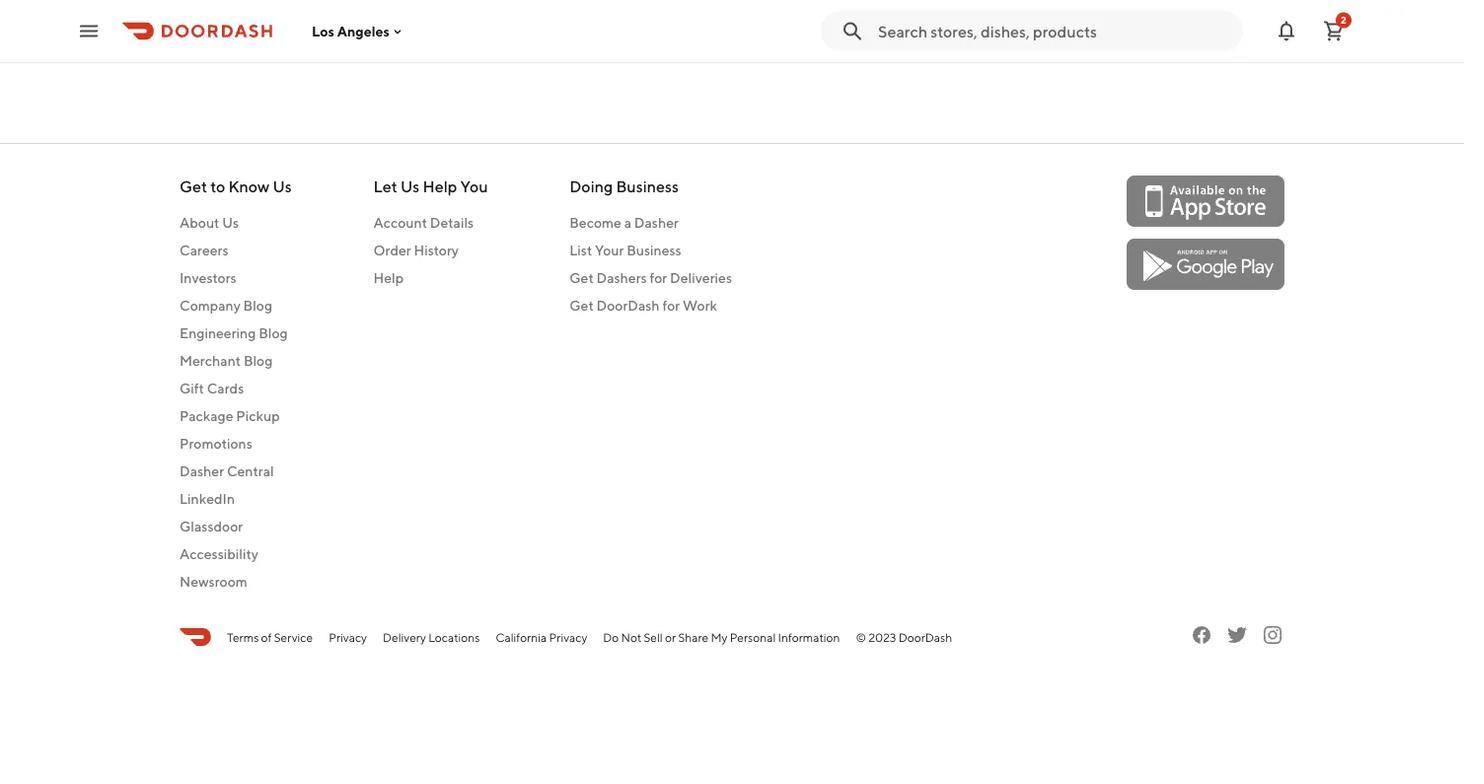 Task type: locate. For each thing, give the bounding box(es) containing it.
get for get dashers for deliveries
[[570, 270, 594, 286]]

help link
[[373, 268, 488, 288]]

get dashers for deliveries
[[570, 270, 732, 286]]

blog
[[243, 298, 272, 314], [259, 325, 288, 342], [244, 353, 273, 369]]

delivery locations
[[383, 631, 480, 644]]

help left the you
[[423, 177, 457, 196]]

list your business
[[570, 242, 682, 259]]

get doordash for work
[[570, 298, 718, 314]]

doing business
[[570, 177, 679, 196]]

account
[[373, 215, 427, 231]]

privacy right service
[[329, 631, 367, 644]]

information
[[778, 631, 840, 644]]

1 vertical spatial get
[[570, 270, 594, 286]]

account details link
[[373, 213, 488, 233]]

us for about us
[[222, 215, 239, 231]]

1 vertical spatial dasher
[[180, 463, 224, 480]]

delivery locations link
[[383, 629, 480, 646]]

doordash on twitter image
[[1226, 624, 1249, 647]]

do
[[603, 631, 619, 644]]

0 horizontal spatial doordash
[[597, 298, 660, 314]]

1 vertical spatial business
[[627, 242, 682, 259]]

package pickup
[[180, 408, 280, 424]]

1 vertical spatial blog
[[259, 325, 288, 342]]

gift cards
[[180, 380, 244, 397]]

help down order
[[373, 270, 404, 286]]

doordash
[[597, 298, 660, 314], [899, 631, 953, 644]]

company blog
[[180, 298, 272, 314]]

become
[[570, 215, 622, 231]]

us right the know in the top of the page
[[273, 177, 292, 196]]

2
[[1341, 14, 1347, 26]]

share
[[678, 631, 709, 644]]

engineering
[[180, 325, 256, 342]]

0 vertical spatial blog
[[243, 298, 272, 314]]

1 horizontal spatial privacy
[[549, 631, 588, 644]]

let
[[373, 177, 397, 196]]

get
[[180, 177, 207, 196], [570, 270, 594, 286], [570, 298, 594, 314]]

1 vertical spatial doordash
[[899, 631, 953, 644]]

1 vertical spatial help
[[373, 270, 404, 286]]

doordash down dashers
[[597, 298, 660, 314]]

dasher up linkedin
[[180, 463, 224, 480]]

about us link
[[180, 213, 292, 233]]

us right let
[[401, 177, 420, 196]]

history
[[414, 242, 459, 259]]

1 horizontal spatial help
[[423, 177, 457, 196]]

0 horizontal spatial help
[[373, 270, 404, 286]]

blog down 'engineering blog' link
[[244, 353, 273, 369]]

0 vertical spatial get
[[180, 177, 207, 196]]

los angeles
[[312, 23, 390, 39]]

help
[[423, 177, 457, 196], [373, 270, 404, 286]]

california privacy link
[[496, 629, 588, 646]]

get to know us
[[180, 177, 292, 196]]

account details
[[373, 215, 474, 231]]

business down become a dasher link
[[627, 242, 682, 259]]

privacy left do
[[549, 631, 588, 644]]

2 vertical spatial get
[[570, 298, 594, 314]]

for down list your business link
[[650, 270, 667, 286]]

sell
[[644, 631, 663, 644]]

for left work
[[663, 298, 680, 314]]

merchant blog
[[180, 353, 273, 369]]

investors link
[[180, 268, 292, 288]]

blog for engineering blog
[[259, 325, 288, 342]]

a
[[624, 215, 632, 231]]

get doordash for work link
[[570, 296, 732, 316]]

about us
[[180, 215, 239, 231]]

0 vertical spatial for
[[650, 270, 667, 286]]

package pickup link
[[180, 407, 292, 426]]

doordash on facebook image
[[1190, 624, 1214, 647]]

know
[[228, 177, 270, 196]]

1 horizontal spatial doordash
[[899, 631, 953, 644]]

dasher
[[634, 215, 679, 231], [180, 463, 224, 480]]

0 horizontal spatial privacy
[[329, 631, 367, 644]]

0 vertical spatial help
[[423, 177, 457, 196]]

©
[[856, 631, 867, 644]]

business up become a dasher link
[[616, 177, 679, 196]]

dasher central
[[180, 463, 274, 480]]

0 horizontal spatial dasher
[[180, 463, 224, 480]]

0 horizontal spatial us
[[222, 215, 239, 231]]

do not sell or share my personal information
[[603, 631, 840, 644]]

2 horizontal spatial us
[[401, 177, 420, 196]]

service
[[274, 631, 313, 644]]

gift cards link
[[180, 379, 292, 399]]

accessibility link
[[180, 545, 292, 565]]

dasher up list your business link
[[634, 215, 679, 231]]

blog down company blog link at the top of the page
[[259, 325, 288, 342]]

privacy link
[[329, 629, 367, 646]]

0 vertical spatial dasher
[[634, 215, 679, 231]]

2 button
[[1315, 11, 1354, 51]]

for
[[650, 270, 667, 286], [663, 298, 680, 314]]

us up 'careers' link
[[222, 215, 239, 231]]

notification bell image
[[1275, 19, 1299, 43]]

business
[[616, 177, 679, 196], [627, 242, 682, 259]]

open menu image
[[77, 19, 101, 43]]

newsroom
[[180, 574, 248, 590]]

blog down investors link on the left of the page
[[243, 298, 272, 314]]

1 vertical spatial for
[[663, 298, 680, 314]]

doing
[[570, 177, 613, 196]]

you
[[460, 177, 488, 196]]

newsroom link
[[180, 572, 292, 592]]

help inside help link
[[373, 270, 404, 286]]

get for get to know us
[[180, 177, 207, 196]]

package
[[180, 408, 233, 424]]

doordash right 2023
[[899, 631, 953, 644]]

for for doordash
[[663, 298, 680, 314]]

1 horizontal spatial dasher
[[634, 215, 679, 231]]

personal
[[730, 631, 776, 644]]

2 vertical spatial blog
[[244, 353, 273, 369]]



Task type: describe. For each thing, give the bounding box(es) containing it.
terms of service link
[[227, 629, 313, 646]]

accessibility
[[180, 546, 259, 563]]

list your business link
[[570, 241, 732, 261]]

order history
[[373, 242, 459, 259]]

investors
[[180, 270, 237, 286]]

los angeles button
[[312, 23, 406, 39]]

2023
[[869, 631, 897, 644]]

gift
[[180, 380, 204, 397]]

cards
[[207, 380, 244, 397]]

us for let us help you
[[401, 177, 420, 196]]

not
[[621, 631, 642, 644]]

your
[[595, 242, 624, 259]]

delivery
[[383, 631, 426, 644]]

terms of service
[[227, 631, 313, 644]]

order history link
[[373, 241, 488, 261]]

glassdoor link
[[180, 517, 292, 537]]

merchant
[[180, 353, 241, 369]]

for for dashers
[[650, 270, 667, 286]]

dasher inside dasher central link
[[180, 463, 224, 480]]

pickup
[[236, 408, 280, 424]]

1 items, open order cart image
[[1322, 19, 1346, 43]]

order
[[373, 242, 411, 259]]

engineering blog
[[180, 325, 288, 342]]

blog for merchant blog
[[244, 353, 273, 369]]

list
[[570, 242, 592, 259]]

careers link
[[180, 241, 292, 261]]

become a dasher link
[[570, 213, 732, 233]]

doordash on instagram image
[[1261, 624, 1285, 647]]

merchant blog link
[[180, 351, 292, 371]]

work
[[683, 298, 718, 314]]

dasher central link
[[180, 462, 292, 482]]

© 2023 doordash
[[856, 631, 953, 644]]

do not sell or share my personal information link
[[603, 629, 840, 646]]

blog for company blog
[[243, 298, 272, 314]]

of
[[261, 631, 272, 644]]

promotions link
[[180, 434, 292, 454]]

company
[[180, 298, 241, 314]]

promotions
[[180, 436, 252, 452]]

company blog link
[[180, 296, 292, 316]]

get for get doordash for work
[[570, 298, 594, 314]]

2 privacy from the left
[[549, 631, 588, 644]]

dasher inside become a dasher link
[[634, 215, 679, 231]]

let us help you
[[373, 177, 488, 196]]

details
[[430, 215, 474, 231]]

get dashers for deliveries link
[[570, 268, 732, 288]]

0 vertical spatial doordash
[[597, 298, 660, 314]]

california
[[496, 631, 547, 644]]

to
[[210, 177, 225, 196]]

angeles
[[337, 23, 390, 39]]

locations
[[428, 631, 480, 644]]

careers
[[180, 242, 229, 259]]

or
[[665, 631, 676, 644]]

dashers
[[597, 270, 647, 286]]

Store search: begin typing to search for stores available on DoorDash text field
[[878, 20, 1232, 42]]

my
[[711, 631, 728, 644]]

glassdoor
[[180, 519, 243, 535]]

terms
[[227, 631, 259, 644]]

become a dasher
[[570, 215, 679, 231]]

1 horizontal spatial us
[[273, 177, 292, 196]]

central
[[227, 463, 274, 480]]

linkedin link
[[180, 490, 292, 509]]

los
[[312, 23, 334, 39]]

california privacy
[[496, 631, 588, 644]]

0 vertical spatial business
[[616, 177, 679, 196]]

linkedin
[[180, 491, 235, 507]]

about
[[180, 215, 219, 231]]

engineering blog link
[[180, 324, 292, 343]]

1 privacy from the left
[[329, 631, 367, 644]]

deliveries
[[670, 270, 732, 286]]



Task type: vqa. For each thing, say whether or not it's contained in the screenshot.
Pricing & Fees
no



